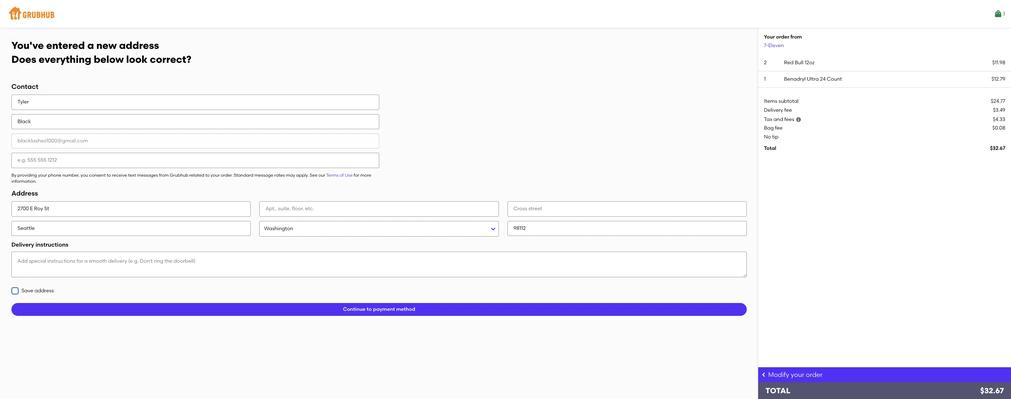Task type: describe. For each thing, give the bounding box(es) containing it.
1 horizontal spatial to
[[205, 173, 210, 178]]

order inside your order from 7-eleven
[[776, 34, 789, 40]]

0 horizontal spatial svg image
[[13, 289, 17, 293]]

benadryl
[[784, 76, 806, 82]]

phone
[[48, 173, 61, 178]]

your
[[764, 34, 775, 40]]

of
[[340, 173, 344, 178]]

messages
[[137, 173, 158, 178]]

look
[[126, 53, 147, 65]]

method
[[396, 307, 415, 313]]

you
[[81, 173, 88, 178]]

apply.
[[296, 173, 309, 178]]

contact
[[11, 83, 38, 91]]

fees
[[784, 116, 794, 123]]

modify your order
[[768, 371, 823, 379]]

0 vertical spatial $32.67
[[990, 145, 1005, 151]]

from inside your order from 7-eleven
[[791, 34, 802, 40]]

eleven
[[768, 42, 784, 48]]

Email email field
[[11, 134, 379, 149]]

1 vertical spatial $32.67
[[980, 386, 1004, 395]]

below
[[94, 53, 124, 65]]

text
[[128, 173, 136, 178]]

items
[[764, 98, 777, 104]]

$0.08
[[993, 125, 1005, 131]]

standard
[[234, 173, 253, 178]]

entered
[[46, 39, 85, 51]]

information.
[[11, 179, 37, 184]]

your order from 7-eleven
[[764, 34, 802, 48]]

subtotal
[[779, 98, 799, 104]]

fee for bag fee
[[775, 125, 783, 131]]

no tip
[[764, 134, 779, 140]]

Cross street text field
[[507, 202, 747, 217]]

continue to payment method button
[[11, 303, 747, 316]]

Address 1 text field
[[11, 202, 251, 217]]

delivery for delivery instructions
[[11, 241, 34, 248]]

save address
[[21, 288, 54, 294]]

consent
[[89, 173, 106, 178]]

does
[[11, 53, 36, 65]]

1 vertical spatial total
[[765, 386, 791, 395]]

benadryl ultra 24 count
[[784, 76, 842, 82]]

delivery fee
[[764, 107, 792, 113]]

Last name text field
[[11, 114, 379, 129]]

to inside button
[[367, 307, 372, 313]]

more
[[360, 173, 371, 178]]

tip
[[772, 134, 779, 140]]

delivery for delivery fee
[[764, 107, 783, 113]]

address inside you've entered a new address does everything below look correct?
[[119, 39, 159, 51]]

0 horizontal spatial address
[[34, 288, 54, 294]]

you've
[[11, 39, 44, 51]]

ultra
[[807, 76, 819, 82]]

0 vertical spatial svg image
[[796, 117, 801, 123]]

bull
[[795, 60, 804, 66]]

$4.33
[[993, 116, 1005, 123]]

24
[[820, 76, 826, 82]]

$3.49
[[993, 107, 1005, 113]]

main navigation navigation
[[0, 0, 1011, 28]]

red bull 12oz
[[784, 60, 815, 66]]

2
[[764, 60, 767, 66]]

$12.79
[[992, 76, 1005, 82]]

grubhub
[[170, 173, 188, 178]]

1 horizontal spatial your
[[211, 173, 220, 178]]

and
[[774, 116, 783, 123]]

may
[[286, 173, 295, 178]]

by providing your phone number, you consent to receive text messages from grubhub related to your order. standard message rates may apply. see our terms of use
[[11, 173, 353, 178]]

message
[[254, 173, 273, 178]]

items subtotal
[[764, 98, 799, 104]]



Task type: locate. For each thing, give the bounding box(es) containing it.
3 button
[[994, 8, 1005, 20]]

order right modify
[[806, 371, 823, 379]]

delivery instructions
[[11, 241, 68, 248]]

0 horizontal spatial order
[[776, 34, 789, 40]]

3
[[1003, 11, 1005, 17]]

your left phone
[[38, 173, 47, 178]]

1 vertical spatial address
[[34, 288, 54, 294]]

your right modify
[[791, 371, 804, 379]]

City text field
[[11, 221, 251, 236]]

0 horizontal spatial your
[[38, 173, 47, 178]]

0 vertical spatial delivery
[[764, 107, 783, 113]]

7-
[[764, 42, 768, 48]]

delivery left the instructions
[[11, 241, 34, 248]]

1 vertical spatial order
[[806, 371, 823, 379]]

First name text field
[[11, 95, 379, 110]]

from
[[791, 34, 802, 40], [159, 173, 169, 178]]

0 horizontal spatial from
[[159, 173, 169, 178]]

1
[[764, 76, 766, 82]]

Zip text field
[[507, 221, 747, 236]]

delivery
[[764, 107, 783, 113], [11, 241, 34, 248]]

1 horizontal spatial svg image
[[796, 117, 801, 123]]

count
[[827, 76, 842, 82]]

Delivery instructions text field
[[11, 252, 747, 278]]

1 vertical spatial svg image
[[13, 289, 17, 293]]

to left receive
[[107, 173, 111, 178]]

fee down subtotal
[[784, 107, 792, 113]]

svg image
[[761, 372, 767, 378]]

see
[[310, 173, 317, 178]]

to right the related
[[205, 173, 210, 178]]

new
[[96, 39, 117, 51]]

Address 2 text field
[[259, 202, 499, 217]]

1 horizontal spatial order
[[806, 371, 823, 379]]

to
[[107, 173, 111, 178], [205, 173, 210, 178], [367, 307, 372, 313]]

terms
[[326, 173, 339, 178]]

$24.77
[[991, 98, 1005, 104]]

for
[[354, 173, 359, 178]]

0 horizontal spatial delivery
[[11, 241, 34, 248]]

everything
[[39, 53, 91, 65]]

correct?
[[150, 53, 191, 65]]

$11.98
[[992, 60, 1005, 66]]

terms of use link
[[326, 173, 353, 178]]

fee for delivery fee
[[784, 107, 792, 113]]

address up look
[[119, 39, 159, 51]]

rates
[[274, 173, 285, 178]]

instructions
[[36, 241, 68, 248]]

continue to payment method
[[343, 307, 415, 313]]

from left grubhub
[[159, 173, 169, 178]]

address
[[11, 189, 38, 198]]

a
[[87, 39, 94, 51]]

providing
[[17, 173, 37, 178]]

0 horizontal spatial fee
[[775, 125, 783, 131]]

2 horizontal spatial your
[[791, 371, 804, 379]]

1 vertical spatial delivery
[[11, 241, 34, 248]]

by
[[11, 173, 16, 178]]

fee down tax and fees
[[775, 125, 783, 131]]

12oz
[[805, 60, 815, 66]]

to left payment
[[367, 307, 372, 313]]

7-eleven link
[[764, 42, 784, 48]]

1 horizontal spatial fee
[[784, 107, 792, 113]]

0 vertical spatial total
[[764, 145, 776, 151]]

delivery down items on the right
[[764, 107, 783, 113]]

address right save
[[34, 288, 54, 294]]

modify
[[768, 371, 789, 379]]

use
[[345, 173, 353, 178]]

1 vertical spatial from
[[159, 173, 169, 178]]

0 horizontal spatial to
[[107, 173, 111, 178]]

related
[[189, 173, 204, 178]]

0 vertical spatial from
[[791, 34, 802, 40]]

fee
[[784, 107, 792, 113], [775, 125, 783, 131]]

1 horizontal spatial from
[[791, 34, 802, 40]]

1 horizontal spatial delivery
[[764, 107, 783, 113]]

tax
[[764, 116, 772, 123]]

svg image right fees
[[796, 117, 801, 123]]

total down modify
[[765, 386, 791, 395]]

total
[[764, 145, 776, 151], [765, 386, 791, 395]]

0 vertical spatial order
[[776, 34, 789, 40]]

tax and fees
[[764, 116, 794, 123]]

2 horizontal spatial to
[[367, 307, 372, 313]]

your
[[38, 173, 47, 178], [211, 173, 220, 178], [791, 371, 804, 379]]

order up eleven
[[776, 34, 789, 40]]

order.
[[221, 173, 233, 178]]

0 vertical spatial address
[[119, 39, 159, 51]]

0 vertical spatial fee
[[784, 107, 792, 113]]

order
[[776, 34, 789, 40], [806, 371, 823, 379]]

red
[[784, 60, 794, 66]]

you've entered a new address does everything below look correct?
[[11, 39, 191, 65]]

for more information.
[[11, 173, 371, 184]]

bag fee
[[764, 125, 783, 131]]

Phone telephone field
[[11, 153, 379, 168]]

save
[[21, 288, 33, 294]]

from up bull
[[791, 34, 802, 40]]

1 horizontal spatial address
[[119, 39, 159, 51]]

receive
[[112, 173, 127, 178]]

$32.67
[[990, 145, 1005, 151], [980, 386, 1004, 395]]

payment
[[373, 307, 395, 313]]

svg image left save
[[13, 289, 17, 293]]

number,
[[62, 173, 80, 178]]

our
[[318, 173, 325, 178]]

no
[[764, 134, 771, 140]]

1 vertical spatial fee
[[775, 125, 783, 131]]

bag
[[764, 125, 774, 131]]

total down the no tip
[[764, 145, 776, 151]]

continue
[[343, 307, 366, 313]]

svg image
[[796, 117, 801, 123], [13, 289, 17, 293]]

your left 'order.'
[[211, 173, 220, 178]]

address
[[119, 39, 159, 51], [34, 288, 54, 294]]



Task type: vqa. For each thing, say whether or not it's contained in the screenshot.
CITY text field
yes



